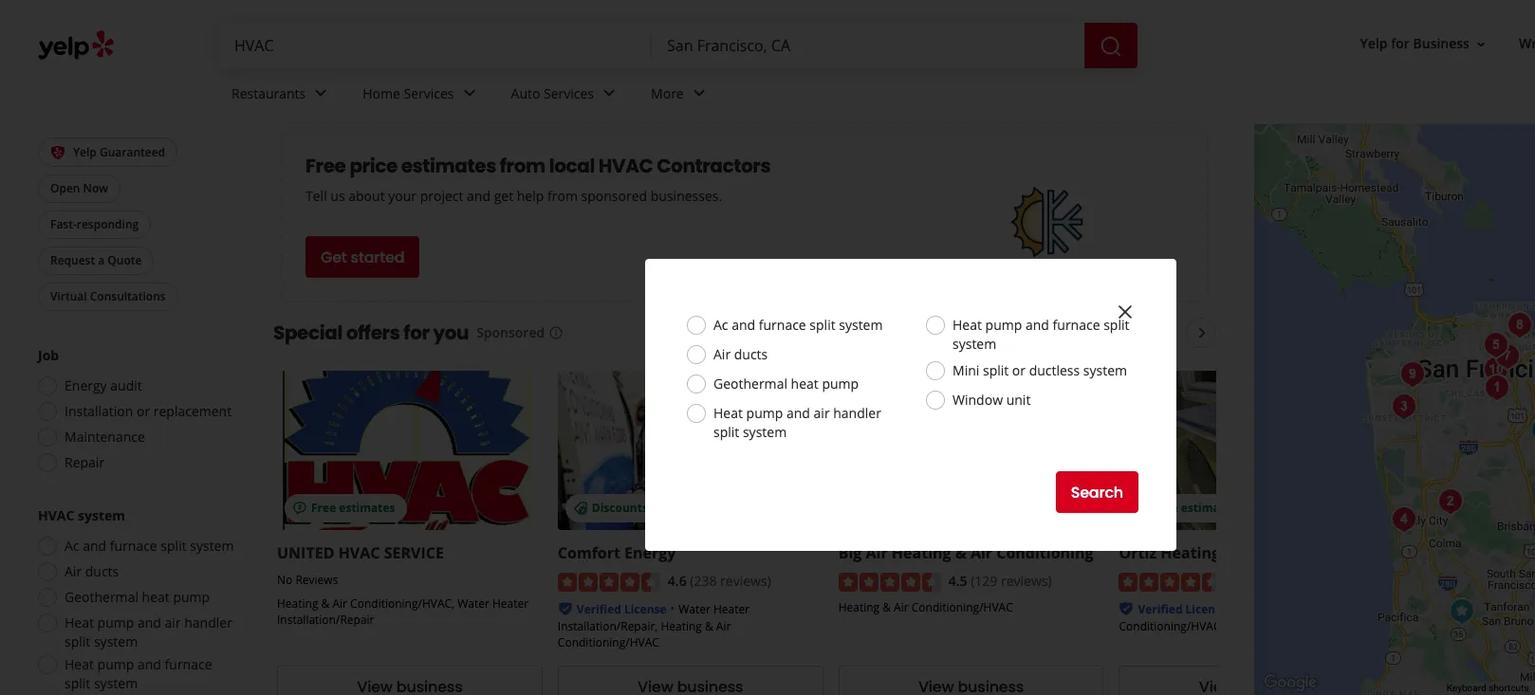 Task type: vqa. For each thing, say whether or not it's contained in the screenshot.
available
yes



Task type: locate. For each thing, give the bounding box(es) containing it.
1 horizontal spatial geothermal heat pump
[[714, 375, 859, 393]]

1 horizontal spatial heat pump and furnace split system
[[953, 316, 1130, 353]]

0 horizontal spatial ac and furnace split system
[[65, 537, 234, 555]]

24 chevron down v2 image inside home services link
[[458, 82, 481, 105]]

24 chevron down v2 image inside more link
[[688, 82, 710, 105]]

1 horizontal spatial verified
[[1138, 602, 1183, 618]]

next image
[[1191, 322, 1213, 344]]

dennis's heating & cooling image
[[1525, 412, 1535, 450]]

0 horizontal spatial conditioning
[[996, 543, 1094, 564]]

24 chevron down v2 image for auto services
[[598, 82, 621, 105]]

verified
[[577, 602, 621, 618], [1138, 602, 1183, 618]]

and
[[467, 187, 491, 205], [732, 316, 755, 334], [1026, 316, 1049, 334], [787, 404, 810, 422], [83, 537, 106, 555], [138, 614, 161, 632], [138, 656, 161, 674]]

1 24 chevron down v2 image from the left
[[310, 82, 332, 105]]

4.5 (129 reviews)
[[948, 572, 1052, 590]]

1 vertical spatial energy
[[624, 543, 676, 564]]

0 vertical spatial geothermal
[[714, 375, 787, 393]]

24 chevron down v2 image right auto services
[[598, 82, 621, 105]]

1 horizontal spatial 24 chevron down v2 image
[[598, 82, 621, 105]]

1 horizontal spatial verified license
[[1138, 602, 1228, 618]]

air flow pros heating and air conditioning image
[[1479, 369, 1517, 407]]

hvac inside united hvac service no reviews heating & air conditioning/hvac, water heater installation/repair
[[338, 543, 380, 564]]

license for energy
[[624, 602, 667, 618]]

1 24 chevron down v2 image from the left
[[458, 82, 481, 105]]

0 horizontal spatial air ducts
[[65, 563, 119, 581]]

1 vertical spatial option group
[[32, 507, 235, 695]]

water
[[457, 596, 489, 612], [679, 602, 710, 618]]

2 verified license from the left
[[1138, 602, 1228, 618]]

free estimates up united hvac service link
[[311, 500, 395, 516]]

verified for ortiz
[[1138, 602, 1183, 618]]

24 chevron down v2 image left auto
[[458, 82, 481, 105]]

16 free estimates v2 image
[[292, 501, 307, 516], [1134, 501, 1149, 516]]

installation/repair,
[[558, 619, 658, 635]]

0 vertical spatial from
[[500, 153, 545, 179]]

& down the (238
[[705, 619, 713, 635]]

available
[[651, 500, 702, 516]]

0 horizontal spatial heat pump and air handler split system
[[65, 614, 232, 651]]

0 horizontal spatial reviews)
[[720, 572, 771, 590]]

0 horizontal spatial yelp
[[73, 144, 97, 160]]

geothermal heat pump inside the search dialog
[[714, 375, 859, 393]]

same day air conditioning & heating image
[[1478, 351, 1516, 389]]

handler inside the search dialog
[[833, 404, 881, 422]]

free up tell
[[306, 153, 346, 179]]

services right auto
[[544, 84, 594, 102]]

estimates inside "free price estimates from local hvac contractors tell us about your project and get help from sponsored businesses."
[[401, 153, 496, 179]]

about
[[348, 187, 385, 205]]

& down reviews
[[321, 596, 330, 612]]

1 horizontal spatial handler
[[833, 404, 881, 422]]

2 24 chevron down v2 image from the left
[[688, 82, 710, 105]]

0 horizontal spatial heat
[[142, 589, 170, 607]]

0 vertical spatial yelp
[[1360, 35, 1388, 53]]

fast-responding
[[50, 217, 139, 233]]

estimates up project in the left top of the page
[[401, 153, 496, 179]]

more link
[[636, 68, 726, 123]]

yelp for yelp for business
[[1360, 35, 1388, 53]]

2 horizontal spatial estimates
[[1181, 500, 1237, 516]]

2 reviews) from the left
[[1001, 572, 1052, 590]]

home services
[[363, 84, 454, 102]]

24 chevron down v2 image inside "auto services" link
[[598, 82, 621, 105]]

0 horizontal spatial 24 chevron down v2 image
[[458, 82, 481, 105]]

a
[[98, 253, 105, 269]]

close image
[[1114, 301, 1137, 323]]

free for ortiz heating & air conditioning
[[1153, 500, 1178, 516]]

verified license for energy
[[577, 602, 667, 618]]

0 vertical spatial air ducts
[[714, 345, 768, 363]]

license up installation/repair,
[[624, 602, 667, 618]]

or down audit
[[137, 403, 150, 421]]

0 horizontal spatial air
[[165, 614, 181, 632]]

1 vertical spatial heat
[[142, 589, 170, 607]]

0 horizontal spatial heat pump and furnace split system
[[65, 656, 212, 693]]

map region
[[1115, 0, 1535, 695]]

services
[[404, 84, 454, 102], [544, 84, 594, 102]]

fast-responding button
[[38, 211, 151, 239]]

air inside the search dialog
[[814, 404, 830, 422]]

1 services from the left
[[404, 84, 454, 102]]

water right conditioning/hvac,
[[457, 596, 489, 612]]

1 horizontal spatial for
[[1391, 35, 1410, 53]]

1 verified license from the left
[[577, 602, 667, 618]]

1 reviews) from the left
[[720, 572, 771, 590]]

0 horizontal spatial verified
[[577, 602, 621, 618]]

2 24 chevron down v2 image from the left
[[598, 82, 621, 105]]

1 horizontal spatial water
[[679, 602, 710, 618]]

reviews) right the (238
[[720, 572, 771, 590]]

verified license button up installation/repair,
[[577, 600, 667, 618]]

free for united hvac service
[[311, 500, 336, 516]]

1 horizontal spatial free estimates
[[1153, 500, 1237, 516]]

ac
[[714, 316, 728, 334], [65, 537, 79, 555]]

air ducts
[[714, 345, 768, 363], [65, 563, 119, 581]]

yelp guaranteed button
[[38, 138, 177, 167]]

yelp for business button
[[1353, 27, 1496, 61]]

1 verified license button from the left
[[577, 600, 667, 618]]

water inside water heater installation/repair, heating & air conditioning/hvac
[[679, 602, 710, 618]]

1 horizontal spatial services
[[544, 84, 594, 102]]

1 verified from the left
[[577, 602, 621, 618]]

option group containing hvac system
[[32, 507, 235, 695]]

hvac inside "free price estimates from local hvac contractors tell us about your project and get help from sponsored businesses."
[[598, 153, 653, 179]]

24 chevron down v2 image right 'restaurants'
[[310, 82, 332, 105]]

0 horizontal spatial water
[[457, 596, 489, 612]]

air ducts inside the search dialog
[[714, 345, 768, 363]]

1 horizontal spatial geothermal
[[714, 375, 787, 393]]

verified for comfort
[[577, 602, 621, 618]]

1 horizontal spatial ducts
[[734, 345, 768, 363]]

1 vertical spatial ac and furnace split system
[[65, 537, 234, 555]]

1 vertical spatial geothermal
[[65, 589, 138, 607]]

0 horizontal spatial services
[[404, 84, 454, 102]]

special offers for you
[[273, 320, 469, 346]]

1 horizontal spatial conditioning
[[1265, 543, 1362, 564]]

energy up installation
[[65, 377, 107, 395]]

1 vertical spatial for
[[404, 320, 429, 346]]

auto services link
[[496, 68, 636, 123]]

1 horizontal spatial estimates
[[401, 153, 496, 179]]

1 16 free estimates v2 image from the left
[[292, 501, 307, 516]]

heating
[[892, 543, 951, 564], [1161, 543, 1220, 564], [277, 596, 318, 612], [838, 600, 880, 616], [1240, 602, 1281, 618], [661, 619, 702, 635]]

2 license from the left
[[1186, 602, 1228, 618]]

us
[[330, 187, 345, 205]]

yelp
[[1360, 35, 1388, 53], [73, 144, 97, 160]]

1 vertical spatial yelp
[[73, 144, 97, 160]]

ac and furnace split system inside the search dialog
[[714, 316, 883, 334]]

1 horizontal spatial ac
[[714, 316, 728, 334]]

mini split or ductless system
[[953, 361, 1127, 380]]

handler
[[833, 404, 881, 422], [184, 614, 232, 632]]

free up united
[[311, 500, 336, 516]]

24 chevron down v2 image for home services
[[458, 82, 481, 105]]

for inside yelp for business button
[[1391, 35, 1410, 53]]

1 horizontal spatial heat
[[791, 375, 819, 393]]

help
[[517, 187, 544, 205]]

heating up 4.5 star rating 'image'
[[892, 543, 951, 564]]

1 horizontal spatial free estimates link
[[1119, 371, 1385, 530]]

auto services
[[511, 84, 594, 102]]

1 vertical spatial air ducts
[[65, 563, 119, 581]]

free up ortiz
[[1153, 500, 1178, 516]]

1 horizontal spatial 16 free estimates v2 image
[[1134, 501, 1149, 516]]

0 vertical spatial handler
[[833, 404, 881, 422]]

& right ortiz
[[1224, 543, 1236, 564]]

24 chevron down v2 image
[[458, 82, 481, 105], [688, 82, 710, 105]]

air inside united hvac service no reviews heating & air conditioning/hvac, water heater installation/repair
[[333, 596, 347, 612]]

&
[[955, 543, 967, 564], [1224, 543, 1236, 564], [321, 596, 330, 612], [883, 600, 891, 616], [1284, 602, 1292, 618], [705, 619, 713, 635]]

16 free estimates v2 image up united
[[292, 501, 307, 516]]

from down local
[[547, 187, 578, 205]]

reviews) for comfort energy
[[720, 572, 771, 590]]

from up help
[[500, 153, 545, 179]]

air inside heating & air conditioning/hvac
[[1295, 602, 1310, 618]]

san
[[531, 61, 574, 92]]

0 horizontal spatial ducts
[[85, 563, 119, 581]]

0 horizontal spatial verified license
[[577, 602, 667, 618]]

0 vertical spatial heat pump and furnace split system
[[953, 316, 1130, 353]]

free estimates for ortiz heating & air conditioning
[[1153, 500, 1237, 516]]

split
[[810, 316, 836, 334], [1104, 316, 1130, 334], [983, 361, 1009, 380], [714, 423, 739, 441], [161, 537, 187, 555], [65, 633, 90, 651], [65, 675, 90, 693]]

heating down 4.5 star rating 'image'
[[838, 600, 880, 616]]

maintenance
[[65, 428, 145, 446]]

0 vertical spatial ducts
[[734, 345, 768, 363]]

None search field
[[219, 23, 1141, 68]]

2 conditioning from the left
[[1265, 543, 1362, 564]]

conditioning
[[996, 543, 1094, 564], [1265, 543, 1362, 564]]

1 vertical spatial ac
[[65, 537, 79, 555]]

heat
[[953, 316, 982, 334], [714, 404, 743, 422], [65, 614, 94, 632], [65, 656, 94, 674]]

free inside "free price estimates from local hvac contractors tell us about your project and get help from sponsored businesses."
[[306, 153, 346, 179]]

hvac down repair
[[38, 507, 74, 525]]

geothermal
[[714, 375, 787, 393], [65, 589, 138, 607]]

4.5
[[948, 572, 967, 590]]

1 vertical spatial handler
[[184, 614, 232, 632]]

water down the (238
[[679, 602, 710, 618]]

ocean air heating image
[[1386, 388, 1424, 426]]

ac and furnace split system
[[714, 316, 883, 334], [65, 537, 234, 555]]

furnace
[[759, 316, 806, 334], [1053, 316, 1100, 334], [110, 537, 157, 555], [165, 656, 212, 674]]

pump
[[985, 316, 1022, 334], [822, 375, 859, 393], [746, 404, 783, 422], [173, 589, 210, 607], [97, 614, 134, 632], [97, 656, 134, 674]]

1 horizontal spatial ac and furnace split system
[[714, 316, 883, 334]]

yelp guaranteed
[[73, 144, 165, 160]]

2 verified license button from the left
[[1138, 600, 1228, 618]]

16 verified v2 image
[[1119, 602, 1134, 617]]

24 chevron down v2 image for more
[[688, 82, 710, 105]]

2 horizontal spatial conditioning/hvac
[[1119, 619, 1221, 635]]

24 chevron down v2 image
[[310, 82, 332, 105], [598, 82, 621, 105]]

0 vertical spatial or
[[1012, 361, 1026, 380]]

job
[[38, 347, 59, 365]]

& inside water heater installation/repair, heating & air conditioning/hvac
[[705, 619, 713, 635]]

heating & air conditioning/hvac down 4.5
[[838, 600, 1013, 616]]

0 horizontal spatial ac
[[65, 537, 79, 555]]

heating inside water heater installation/repair, heating & air conditioning/hvac
[[661, 619, 702, 635]]

2 services from the left
[[544, 84, 594, 102]]

reviews) right (129
[[1001, 572, 1052, 590]]

wr link
[[1511, 27, 1535, 61]]

1 horizontal spatial air ducts
[[714, 345, 768, 363]]

shortcuts
[[1489, 683, 1529, 694]]

1 horizontal spatial conditioning/hvac
[[912, 600, 1013, 616]]

0 vertical spatial heat pump and air handler split system
[[714, 404, 881, 441]]

united
[[277, 543, 334, 564]]

free
[[306, 153, 346, 179], [311, 500, 336, 516], [1153, 500, 1178, 516]]

heating down no
[[277, 596, 318, 612]]

1 horizontal spatial reviews)
[[1001, 572, 1052, 590]]

1 free estimates from the left
[[311, 500, 395, 516]]

yelp left business
[[1360, 35, 1388, 53]]

1 horizontal spatial yelp
[[1360, 35, 1388, 53]]

0 horizontal spatial heater
[[492, 596, 529, 612]]

option group
[[32, 347, 235, 479], [32, 507, 235, 695]]

16 free estimates v2 image for ortiz heating & air conditioning
[[1134, 501, 1149, 516]]

24 chevron down v2 image inside restaurants link
[[310, 82, 332, 105]]

next hvac & appliance repair image
[[1489, 338, 1527, 376]]

0 horizontal spatial geothermal heat pump
[[65, 589, 210, 607]]

0 horizontal spatial estimates
[[339, 500, 395, 516]]

conditioning/hvac down 16 verified v2 icon
[[558, 635, 659, 651]]

1 license from the left
[[624, 602, 667, 618]]

0 horizontal spatial for
[[404, 320, 429, 346]]

conditioning/hvac
[[912, 600, 1013, 616], [1119, 619, 1221, 635], [558, 635, 659, 651]]

0 vertical spatial for
[[1391, 35, 1410, 53]]

system
[[839, 316, 883, 334], [953, 335, 996, 353], [1083, 361, 1127, 380], [743, 423, 787, 441], [78, 507, 125, 525], [190, 537, 234, 555], [94, 633, 138, 651], [94, 675, 138, 693]]

ortiz
[[1119, 543, 1157, 564]]

1 horizontal spatial from
[[547, 187, 578, 205]]

services right home
[[404, 84, 454, 102]]

no
[[277, 572, 293, 588]]

license down 4.7 star rating image
[[1186, 602, 1228, 618]]

heating up 4.7 star rating image
[[1161, 543, 1220, 564]]

2 option group from the top
[[32, 507, 235, 695]]

verified up installation/repair,
[[577, 602, 621, 618]]

conditioning/hvac down 4.5
[[912, 600, 1013, 616]]

1 free estimates link from the left
[[277, 371, 543, 530]]

energy
[[65, 377, 107, 395], [624, 543, 676, 564]]

1 horizontal spatial heat pump and air handler split system
[[714, 404, 881, 441]]

0 horizontal spatial free estimates link
[[277, 371, 543, 530]]

hvac
[[401, 61, 467, 92], [598, 153, 653, 179], [38, 507, 74, 525], [338, 543, 380, 564]]

0 horizontal spatial free estimates
[[311, 500, 395, 516]]

1 horizontal spatial heater
[[713, 602, 750, 618]]

& up google image
[[1284, 602, 1292, 618]]

yelp inside user actions element
[[1360, 35, 1388, 53]]

& inside united hvac service no reviews heating & air conditioning/hvac, water heater installation/repair
[[321, 596, 330, 612]]

0 horizontal spatial geothermal
[[65, 589, 138, 607]]

0 horizontal spatial energy
[[65, 377, 107, 395]]

verified license up installation/repair,
[[577, 602, 667, 618]]

0 vertical spatial air
[[814, 404, 830, 422]]

1 vertical spatial air
[[165, 614, 181, 632]]

hvac system
[[38, 507, 125, 525]]

verified license button down 4.7 star rating image
[[1138, 600, 1228, 618]]

0 vertical spatial ac and furnace split system
[[714, 316, 883, 334]]

verified down 4.7 star rating image
[[1138, 602, 1183, 618]]

0 horizontal spatial handler
[[184, 614, 232, 632]]

1 horizontal spatial verified license button
[[1138, 600, 1228, 618]]

heater down 4.6 (238 reviews)
[[713, 602, 750, 618]]

or up unit
[[1012, 361, 1026, 380]]

heating inside united hvac service no reviews heating & air conditioning/hvac, water heater installation/repair
[[277, 596, 318, 612]]

for left business
[[1391, 35, 1410, 53]]

0 vertical spatial heat
[[791, 375, 819, 393]]

0 horizontal spatial heating & air conditioning/hvac
[[838, 600, 1013, 616]]

heater left 16 verified v2 icon
[[492, 596, 529, 612]]

24 chevron down v2 image right more
[[688, 82, 710, 105]]

1 horizontal spatial license
[[1186, 602, 1228, 618]]

open now
[[50, 181, 108, 197]]

0 vertical spatial ac
[[714, 316, 728, 334]]

air ducts inside option group
[[65, 563, 119, 581]]

energy up '4.6'
[[624, 543, 676, 564]]

conditioning/hvac down 4.7 star rating image
[[1119, 619, 1221, 635]]

16 free estimates v2 image up ortiz
[[1134, 501, 1149, 516]]

yelp right 16 yelp guaranteed v2 image
[[73, 144, 97, 160]]

estimates up united hvac service link
[[339, 500, 395, 516]]

2 16 free estimates v2 image from the left
[[1134, 501, 1149, 516]]

heat
[[791, 375, 819, 393], [142, 589, 170, 607]]

0 horizontal spatial conditioning/hvac
[[558, 635, 659, 651]]

1 horizontal spatial or
[[1012, 361, 1026, 380]]

1 vertical spatial geothermal heat pump
[[65, 589, 210, 607]]

get
[[494, 187, 513, 205]]

for left you
[[404, 320, 429, 346]]

or
[[1012, 361, 1026, 380], [137, 403, 150, 421]]

free estimates
[[311, 500, 395, 516], [1153, 500, 1237, 516]]

1 vertical spatial from
[[547, 187, 578, 205]]

conditioning/hvac,
[[350, 596, 455, 612]]

0 horizontal spatial verified license button
[[577, 600, 667, 618]]

near
[[471, 61, 526, 92]]

hvac right united
[[338, 543, 380, 564]]

hvac up sponsored at the top of the page
[[598, 153, 653, 179]]

estimates up ortiz heating & air conditioning
[[1181, 500, 1237, 516]]

air inside the search dialog
[[714, 345, 731, 363]]

services for home services
[[404, 84, 454, 102]]

1 horizontal spatial 24 chevron down v2 image
[[688, 82, 710, 105]]

1 vertical spatial heat pump and air handler split system
[[65, 614, 232, 651]]

free estimates link for united hvac service
[[277, 371, 543, 530]]

free price estimates from local hvac contractors image
[[998, 175, 1093, 269]]

4.6
[[668, 572, 687, 590]]

2 verified from the left
[[1138, 602, 1183, 618]]

1 horizontal spatial air
[[814, 404, 830, 422]]

home
[[363, 84, 400, 102]]

0 vertical spatial option group
[[32, 347, 235, 479]]

virtual consultations
[[50, 289, 166, 305]]

0 horizontal spatial 16 free estimates v2 image
[[292, 501, 307, 516]]

0 vertical spatial geothermal heat pump
[[714, 375, 859, 393]]

heating down ortiz heating & air conditioning
[[1240, 602, 1281, 618]]

cyclone air systems inc. image
[[1501, 306, 1535, 344]]

heating down '4.6'
[[661, 619, 702, 635]]

free estimates link
[[277, 371, 543, 530], [1119, 371, 1385, 530]]

0 horizontal spatial or
[[137, 403, 150, 421]]

0 horizontal spatial license
[[624, 602, 667, 618]]

fast-
[[50, 217, 77, 233]]

heating & air conditioning/hvac down 4.7 star rating image
[[1119, 602, 1310, 635]]

free estimates up ortiz heating & air conditioning
[[1153, 500, 1237, 516]]

2 free estimates from the left
[[1153, 500, 1237, 516]]

comfort
[[558, 543, 620, 564]]

user actions element
[[1345, 27, 1535, 65]]

estimates for ortiz heating & air conditioning
[[1181, 500, 1237, 516]]

heat pump and furnace split system
[[953, 316, 1130, 353], [65, 656, 212, 693]]

4.5 star rating image
[[838, 573, 941, 592]]

open now button
[[38, 175, 121, 203]]

discounts available link
[[558, 371, 823, 530]]

verified license down 4.7 star rating image
[[1138, 602, 1228, 618]]

ac inside the search dialog
[[714, 316, 728, 334]]

energy audit
[[65, 377, 142, 395]]

2 free estimates link from the left
[[1119, 371, 1385, 530]]

1 vertical spatial or
[[137, 403, 150, 421]]

1 option group from the top
[[32, 347, 235, 479]]

geothermal heat pump
[[714, 375, 859, 393], [65, 589, 210, 607]]



Task type: describe. For each thing, give the bounding box(es) containing it.
reviews) for big air heating & air conditioning
[[1001, 572, 1052, 590]]

heat pump and furnace split system inside the search dialog
[[953, 316, 1130, 353]]

special
[[273, 320, 342, 346]]

ductless
[[1029, 361, 1080, 380]]

ducts inside the search dialog
[[734, 345, 768, 363]]

geothermal heat pump inside option group
[[65, 589, 210, 607]]

4.6 (238 reviews)
[[668, 572, 771, 590]]

16 yelp guaranteed v2 image
[[50, 146, 65, 161]]

geothermal inside the search dialog
[[714, 375, 787, 393]]

reviews
[[295, 572, 338, 588]]

business
[[1413, 35, 1470, 53]]

16 verified v2 image
[[558, 602, 573, 617]]

verified license button for heating
[[1138, 600, 1228, 618]]

virtual
[[50, 289, 87, 305]]

ortiz heating & air conditioning
[[1119, 543, 1362, 564]]

now
[[83, 181, 108, 197]]

breathable image
[[1478, 326, 1516, 364]]

project
[[420, 187, 463, 205]]

verified license button for energy
[[577, 600, 667, 618]]

& inside heating & air conditioning/hvac
[[1284, 602, 1292, 618]]

price
[[350, 153, 397, 179]]

offers
[[346, 320, 400, 346]]

guaranteed
[[100, 144, 165, 160]]

unit
[[1006, 391, 1031, 409]]

24 chevron down v2 image for restaurants
[[310, 82, 332, 105]]

heating inside heating & air conditioning/hvac
[[1240, 602, 1281, 618]]

comfort energy
[[558, 543, 676, 564]]

air inside water heater installation/repair, heating & air conditioning/hvac
[[716, 619, 731, 635]]

heat pump and air handler split system inside option group
[[65, 614, 232, 651]]

service
[[384, 543, 444, 564]]

more
[[651, 84, 684, 102]]

get
[[321, 246, 347, 268]]

window
[[953, 391, 1003, 409]]

comfort energy link
[[558, 543, 676, 564]]

request a quote button
[[38, 247, 154, 276]]

virtual consultations button
[[38, 283, 178, 312]]

auto
[[511, 84, 540, 102]]

businesses.
[[651, 187, 722, 205]]

air inside option group
[[165, 614, 181, 632]]

google image
[[1259, 671, 1321, 695]]

heater inside water heater installation/repair, heating & air conditioning/hvac
[[713, 602, 750, 618]]

wr
[[1519, 35, 1535, 53]]

installation/repair
[[277, 612, 374, 628]]

water heater installation/repair, heating & air conditioning/hvac
[[558, 602, 750, 651]]

main air image
[[1443, 593, 1481, 631]]

yelp for yelp guaranteed
[[73, 144, 97, 160]]

keyboard shortcuts
[[1447, 683, 1529, 694]]

1 conditioning from the left
[[996, 543, 1094, 564]]

search button
[[1056, 472, 1139, 513]]

discounts
[[592, 500, 648, 516]]

top 10 best hvac near san francisco, california
[[273, 61, 813, 92]]

san francisco heating and cooling image
[[1432, 483, 1470, 521]]

open
[[50, 181, 80, 197]]

sponsored
[[581, 187, 647, 205]]

option group containing job
[[32, 347, 235, 479]]

license for heating
[[1186, 602, 1228, 618]]

repair
[[65, 454, 105, 472]]

search dialog
[[0, 0, 1535, 695]]

(129
[[971, 572, 997, 590]]

window unit
[[953, 391, 1031, 409]]

yelp for business
[[1360, 35, 1470, 53]]

1 horizontal spatial energy
[[624, 543, 676, 564]]

energy inside option group
[[65, 377, 107, 395]]

tell
[[306, 187, 327, 205]]

home services link
[[347, 68, 496, 123]]

business categories element
[[216, 68, 1535, 123]]

heat pump and air handler split system inside the search dialog
[[714, 404, 881, 441]]

installation or replacement
[[65, 403, 232, 421]]

united hvac service link
[[277, 543, 444, 564]]

4.7 star rating image
[[1119, 573, 1222, 592]]

heat inside the search dialog
[[791, 375, 819, 393]]

& down 4.5 star rating 'image'
[[883, 600, 891, 616]]

conditioning/hvac inside water heater installation/repair, heating & air conditioning/hvac
[[558, 635, 659, 651]]

replacement
[[153, 403, 232, 421]]

restaurants
[[232, 84, 306, 102]]

you
[[433, 320, 469, 346]]

keyboard
[[1447, 683, 1486, 694]]

air inside option group
[[65, 563, 82, 581]]

request
[[50, 253, 95, 269]]

sponsored
[[476, 324, 545, 342]]

10
[[320, 61, 343, 92]]

16 info v2 image
[[549, 325, 564, 340]]

quote
[[108, 253, 142, 269]]

1 vertical spatial heat pump and furnace split system
[[65, 656, 212, 693]]

hvac right home
[[401, 61, 467, 92]]

verified license for heating
[[1138, 602, 1228, 618]]

contractors
[[657, 153, 771, 179]]

installation
[[65, 403, 133, 421]]

16 free estimates v2 image for united hvac service
[[292, 501, 307, 516]]

16 chevron down v2 image
[[1473, 37, 1489, 52]]

get started
[[321, 246, 404, 268]]

a plus quality hvac image
[[1386, 501, 1424, 539]]

& up 4.5
[[955, 543, 967, 564]]

audit
[[110, 377, 142, 395]]

services for auto services
[[544, 84, 594, 102]]

restaurants link
[[216, 68, 347, 123]]

top
[[273, 61, 316, 92]]

building efficiency image
[[1394, 356, 1432, 394]]

16 discount available v2 image
[[573, 501, 588, 516]]

or inside the search dialog
[[1012, 361, 1026, 380]]

free estimates for united hvac service
[[311, 500, 395, 516]]

started
[[351, 246, 404, 268]]

your
[[388, 187, 417, 205]]

1 vertical spatial ducts
[[85, 563, 119, 581]]

conditioning/hvac inside heating & air conditioning/hvac
[[1119, 619, 1221, 635]]

water inside united hvac service no reviews heating & air conditioning/hvac, water heater installation/repair
[[457, 596, 489, 612]]

and inside "free price estimates from local hvac contractors tell us about your project and get help from sponsored businesses."
[[467, 187, 491, 205]]

big
[[838, 543, 862, 564]]

search image
[[1100, 35, 1122, 57]]

consultations
[[90, 289, 166, 305]]

ortiz heating & air conditioning link
[[1119, 543, 1362, 564]]

4.6 star rating image
[[558, 573, 660, 592]]

mini
[[953, 361, 979, 380]]

search
[[1071, 482, 1123, 503]]

heater inside united hvac service no reviews heating & air conditioning/hvac, water heater installation/repair
[[492, 596, 529, 612]]

0 horizontal spatial from
[[500, 153, 545, 179]]

local
[[549, 153, 595, 179]]

estimates for united hvac service
[[339, 500, 395, 516]]

big air heating & air conditioning link
[[838, 543, 1094, 564]]

1 horizontal spatial heating & air conditioning/hvac
[[1119, 602, 1310, 635]]

get started button
[[306, 236, 420, 278]]

heat inside option group
[[142, 589, 170, 607]]

free estimates link for ortiz heating & air conditioning
[[1119, 371, 1385, 530]]

francisco,
[[579, 61, 696, 92]]

handler inside option group
[[184, 614, 232, 632]]

request a quote
[[50, 253, 142, 269]]



